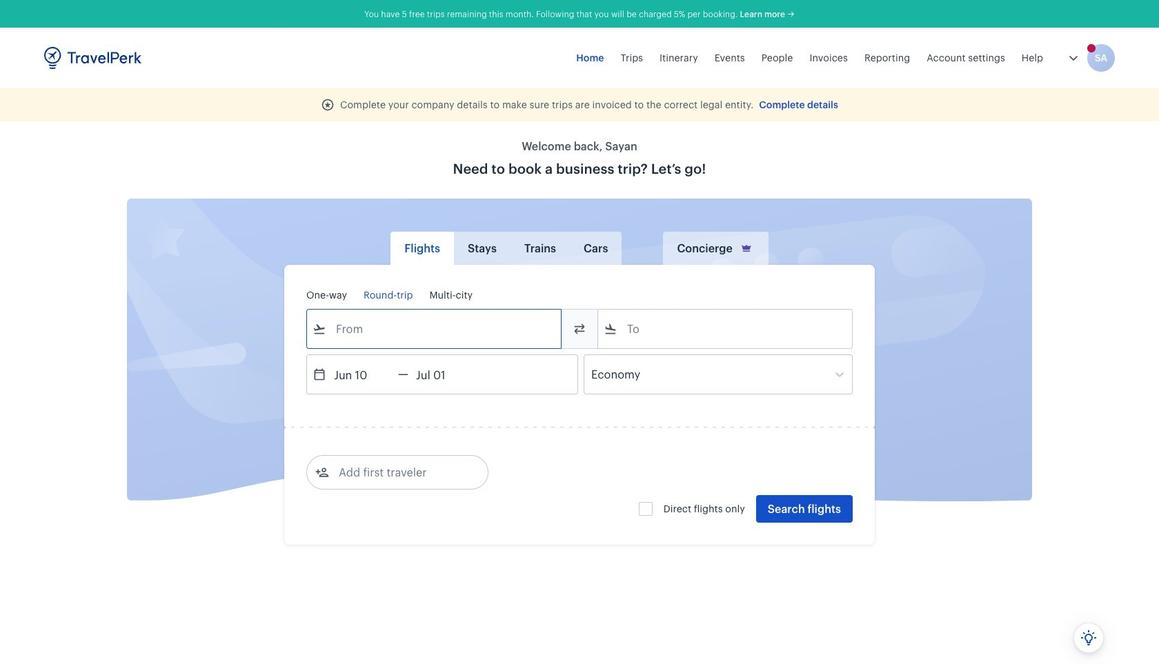 Task type: vqa. For each thing, say whether or not it's contained in the screenshot.
"Return" field
no



Task type: locate. For each thing, give the bounding box(es) containing it.
Return text field
[[408, 355, 480, 394]]

Add first traveler search field
[[329, 462, 473, 484]]



Task type: describe. For each thing, give the bounding box(es) containing it.
From search field
[[326, 318, 543, 340]]

Depart text field
[[326, 355, 398, 394]]

To search field
[[618, 318, 834, 340]]



